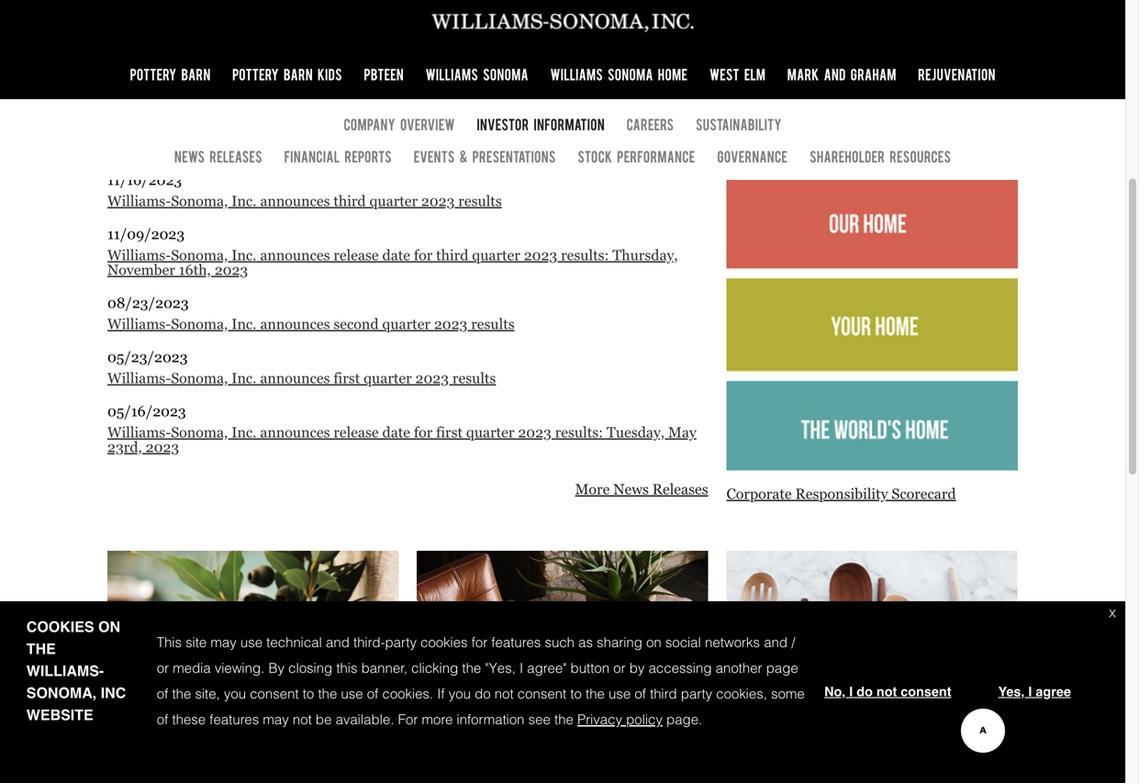 Task type: locate. For each thing, give the bounding box(es) containing it.
and up this
[[326, 634, 350, 650]]

0 horizontal spatial and
[[326, 634, 350, 650]]

inc. up "05/23/2023 williams-sonoma, inc. announces first quarter 2023 results"
[[232, 316, 257, 332]]

5 announces from the top
[[260, 424, 330, 441]]

results: inside 11/09/2023 williams-sonoma, inc. announces release date for third quarter 2023 results: thursday, november 16th, 2023
[[561, 247, 609, 263]]

careers link
[[623, 115, 678, 133]]

0 horizontal spatial may
[[211, 634, 237, 650]]

sonoma, down 05/16/2023
[[171, 424, 228, 441]]

0 horizontal spatial features
[[210, 711, 259, 728]]

barn left the kids
[[284, 65, 313, 83]]

i right yes,
[[1029, 684, 1032, 700]]

may right the site
[[211, 634, 237, 650]]

party
[[385, 634, 417, 650], [681, 686, 713, 702]]

of
[[157, 686, 168, 702], [367, 686, 379, 702], [635, 686, 646, 702], [157, 711, 168, 728]]

2 barn from the left
[[284, 65, 313, 83]]

and
[[824, 65, 846, 83], [326, 634, 350, 650], [764, 634, 788, 650]]

0 vertical spatial release
[[334, 247, 379, 263]]

cookieconsent dialog
[[0, 601, 1126, 783]]

sonoma up investor
[[483, 65, 528, 83]]

more
[[422, 711, 453, 728]]

responsibility for corporate responsibility scorecard
[[795, 485, 888, 502]]

1 horizontal spatial third
[[436, 247, 469, 263]]

or left by
[[613, 660, 626, 676]]

announces down williams-sonoma, inc. announces second quarter 2023 results link
[[260, 370, 330, 386]]

1 vertical spatial results
[[471, 316, 515, 332]]

date inside the 05/16/2023 williams-sonoma, inc. announces release date for first quarter 2023 results: tuesday, may 23rd, 2023
[[382, 424, 410, 441]]

1 vertical spatial corporate
[[727, 485, 792, 502]]

0 horizontal spatial party
[[385, 634, 417, 650]]

williams up information
[[550, 65, 603, 83]]

0 horizontal spatial or
[[157, 660, 169, 676]]

thursday,
[[613, 247, 678, 263]]

1 horizontal spatial may
[[263, 711, 289, 728]]

responsibility
[[824, 149, 953, 165], [795, 485, 888, 502]]

stock
[[500, 11, 537, 26], [578, 147, 612, 165]]

do right no,
[[857, 684, 873, 700]]

williams- down '11/09/2023'
[[107, 247, 171, 263]]

0 horizontal spatial you
[[224, 686, 246, 702]]

releases
[[210, 147, 262, 165], [653, 481, 708, 498]]

2 horizontal spatial not
[[877, 684, 897, 700]]

barn up featured news
[[181, 65, 210, 83]]

2 horizontal spatial consent
[[901, 684, 952, 700]]

pottery for pottery barn kids
[[232, 65, 279, 83]]

0 vertical spatial third
[[334, 193, 366, 209]]

i inside this site may use technical and third-party cookies for features such as sharing on social networks and / or media viewing. by closing this banner, clicking the "yes, i agree" button or by accessing another page of the site, you consent to the use of cookies. if you do not consent to the use of third party cookies, some of these features may not be available. for more information see the
[[520, 660, 523, 676]]

0 horizontal spatial releases
[[210, 147, 262, 165]]

consent inside button
[[901, 684, 952, 700]]

or
[[157, 660, 169, 676], [613, 660, 626, 676]]

stock performance up "williams sonoma home" link
[[500, 11, 626, 26]]

inc. down williams-sonoma, inc. announces first quarter 2023 results link
[[232, 424, 257, 441]]

1 horizontal spatial releases
[[653, 481, 708, 498]]

williams- down 08/23/2023
[[107, 316, 171, 332]]

i right no,
[[849, 684, 853, 700]]

events & presentations image
[[727, 551, 1018, 783]]

2 pottery from the left
[[232, 65, 279, 83]]

williams- inside the 05/16/2023 williams-sonoma, inc. announces release date for first quarter 2023 results: tuesday, may 23rd, 2023
[[107, 424, 171, 441]]

button
[[571, 660, 610, 676]]

2 horizontal spatial i
[[1029, 684, 1032, 700]]

first inside the 05/16/2023 williams-sonoma, inc. announces release date for first quarter 2023 results: tuesday, may 23rd, 2023
[[436, 424, 463, 441]]

some
[[771, 686, 805, 702]]

1 pottery from the left
[[130, 65, 176, 83]]

2 sonoma from the left
[[608, 65, 653, 83]]

1 vertical spatial features
[[210, 711, 259, 728]]

for inside the 05/16/2023 williams-sonoma, inc. announces release date for first quarter 2023 results: tuesday, may 23rd, 2023
[[414, 424, 433, 441]]

financial reports
[[284, 147, 392, 165]]

williams sonoma
[[426, 65, 528, 83]]

announces inside 11/09/2023 williams-sonoma, inc. announces release date for third quarter 2023 results: thursday, november 16th, 2023
[[260, 247, 330, 263]]

west elm link
[[710, 65, 766, 83]]

1 horizontal spatial do
[[857, 684, 873, 700]]

pottery barn kids link
[[232, 65, 342, 83]]

inc. for 05/23/2023
[[232, 370, 257, 386]]

date
[[382, 247, 410, 263], [382, 424, 410, 441]]

more news releases link
[[575, 481, 708, 498]]

news right 'more'
[[613, 481, 649, 498]]

no,
[[824, 684, 846, 700]]

1 vertical spatial responsibility
[[795, 485, 888, 502]]

0 vertical spatial results:
[[561, 247, 609, 263]]

williams- inside the 11/16/2023 williams-sonoma, inc. announces third quarter 2023 results
[[107, 193, 171, 209]]

2023 inside the 11/16/2023 williams-sonoma, inc. announces third quarter 2023 results
[[421, 193, 455, 209]]

inc. inside 08/23/2023 williams-sonoma, inc. announces second quarter 2023 results
[[232, 316, 257, 332]]

williams- inside cookies on the williams- sonoma, inc website
[[26, 662, 104, 679]]

2 vertical spatial results
[[453, 370, 496, 386]]

financial
[[284, 147, 340, 165]]

1 vertical spatial releases
[[653, 481, 708, 498]]

announces inside the 05/16/2023 williams-sonoma, inc. announces release date for first quarter 2023 results: tuesday, may 23rd, 2023
[[260, 424, 330, 441]]

results inside "05/23/2023 williams-sonoma, inc. announces first quarter 2023 results"
[[453, 370, 496, 386]]

1 horizontal spatial i
[[849, 684, 853, 700]]

inc. inside 11/09/2023 williams-sonoma, inc. announces release date for third quarter 2023 results: thursday, november 16th, 2023
[[232, 247, 257, 263]]

i
[[520, 660, 523, 676], [849, 684, 853, 700], [1029, 684, 1032, 700]]

23rd,
[[107, 439, 142, 455]]

williams for williams sonoma home
[[550, 65, 603, 83]]

i inside 'no, i do not consent' button
[[849, 684, 853, 700]]

sonoma, inside 08/23/2023 williams-sonoma, inc. announces second quarter 2023 results
[[171, 316, 228, 332]]

corporate responsibility image
[[727, 179, 1018, 470]]

0 horizontal spatial i
[[520, 660, 523, 676]]

1 to from the left
[[303, 686, 314, 702]]

sonoma, down news releases link
[[171, 193, 228, 209]]

1 sonoma from the left
[[483, 65, 528, 83]]

sustainability link
[[692, 115, 785, 133]]

features down site,
[[210, 711, 259, 728]]

sonoma, for 11/16/2023
[[171, 193, 228, 209]]

1 announces from the top
[[260, 193, 330, 209]]

third inside this site may use technical and third-party cookies for features such as sharing on social networks and / or media viewing. by closing this banner, clicking the "yes, i agree" button or by accessing another page of the site, you consent to the use of cookies. if you do not consent to the use of third party cookies, some of these features may not be available. for more information see the
[[650, 686, 677, 702]]

by
[[630, 660, 645, 676]]

3 inc. from the top
[[232, 316, 257, 332]]

0 horizontal spatial consent
[[250, 686, 299, 702]]

available.
[[336, 711, 394, 728]]

performance
[[541, 11, 626, 26], [617, 147, 695, 165]]

1 date from the top
[[382, 247, 410, 263]]

results: inside the 05/16/2023 williams-sonoma, inc. announces release date for first quarter 2023 results: tuesday, may 23rd, 2023
[[555, 424, 603, 441]]

not left be
[[293, 711, 312, 728]]

home
[[658, 65, 688, 83]]

williams- down the
[[26, 662, 104, 679]]

third inside 11/09/2023 williams-sonoma, inc. announces release date for third quarter 2023 results: thursday, november 16th, 2023
[[436, 247, 469, 263]]

not down "yes,
[[495, 686, 514, 702]]

sonoma, inside the 11/16/2023 williams-sonoma, inc. announces third quarter 2023 results
[[171, 193, 228, 209]]

news for more news releases
[[613, 481, 649, 498]]

stock up williams sonoma
[[500, 11, 537, 26]]

sonoma, inside 11/09/2023 williams-sonoma, inc. announces release date for third quarter 2023 results: thursday, november 16th, 2023
[[171, 247, 228, 263]]

inc. inside "05/23/2023 williams-sonoma, inc. announces first quarter 2023 results"
[[232, 370, 257, 386]]

clicking
[[411, 660, 458, 676]]

williams- inside 11/09/2023 williams-sonoma, inc. announces release date for third quarter 2023 results: thursday, november 16th, 2023
[[107, 247, 171, 263]]

inc. right '16th,'
[[232, 247, 257, 263]]

sonoma, down the 05/23/2023
[[171, 370, 228, 386]]

1 barn from the left
[[181, 65, 210, 83]]

williams- inside 08/23/2023 williams-sonoma, inc. announces second quarter 2023 results
[[107, 316, 171, 332]]

release up second
[[334, 247, 379, 263]]

events & presentations
[[414, 147, 556, 165]]

williams for williams sonoma
[[426, 65, 478, 83]]

2 announces from the top
[[260, 247, 330, 263]]

news releases
[[174, 147, 262, 165]]

features up "yes,
[[491, 634, 541, 650]]

0 horizontal spatial barn
[[181, 65, 210, 83]]

2023 inside 08/23/2023 williams-sonoma, inc. announces second quarter 2023 results
[[434, 316, 468, 332]]

0 vertical spatial first
[[334, 370, 360, 386]]

announces down williams-sonoma, inc. announces first quarter 2023 results link
[[260, 424, 330, 441]]

x
[[1109, 604, 1116, 621]]

consent left yes,
[[901, 684, 952, 700]]

0 vertical spatial results
[[458, 193, 502, 209]]

not right no,
[[877, 684, 897, 700]]

1 you from the left
[[224, 686, 246, 702]]

0 horizontal spatial williams
[[426, 65, 478, 83]]

5 inc. from the top
[[232, 424, 257, 441]]

11/16/2023
[[107, 172, 182, 188]]

events & presentations link
[[410, 147, 559, 165]]

banner,
[[361, 660, 408, 676]]

agree
[[1036, 684, 1071, 700]]

may left be
[[263, 711, 289, 728]]

performance down careers
[[617, 147, 695, 165]]

pottery for pottery barn
[[130, 65, 176, 83]]

inc. inside the 05/16/2023 williams-sonoma, inc. announces release date for first quarter 2023 results: tuesday, may 23rd, 2023
[[232, 424, 257, 441]]

announces inside the 11/16/2023 williams-sonoma, inc. announces third quarter 2023 results
[[260, 193, 330, 209]]

1 horizontal spatial party
[[681, 686, 713, 702]]

second
[[334, 316, 379, 332]]

investor
[[477, 115, 529, 133]]

rejuvenation
[[918, 65, 995, 83]]

results inside 08/23/2023 williams-sonoma, inc. announces second quarter 2023 results
[[471, 316, 515, 332]]

stock down information
[[578, 147, 612, 165]]

1 horizontal spatial stock
[[578, 147, 612, 165]]

quarter inside the 11/16/2023 williams-sonoma, inc. announces third quarter 2023 results
[[369, 193, 418, 209]]

inc. for 05/16/2023
[[232, 424, 257, 441]]

sonoma, for 05/23/2023
[[171, 370, 228, 386]]

site
[[186, 634, 207, 650]]

the left site,
[[172, 686, 191, 702]]

of left these
[[157, 711, 168, 728]]

1 corporate from the top
[[727, 149, 820, 165]]

quarter inside "05/23/2023 williams-sonoma, inc. announces first quarter 2023 results"
[[364, 370, 412, 386]]

release for first
[[334, 424, 379, 441]]

0 horizontal spatial not
[[293, 711, 312, 728]]

1 vertical spatial date
[[382, 424, 410, 441]]

for inside this site may use technical and third-party cookies for features such as sharing on social networks and / or media viewing. by closing this banner, clicking the "yes, i agree" button or by accessing another page of the site, you consent to the use of cookies. if you do not consent to the use of third party cookies, some of these features may not be available. for more information see the
[[472, 634, 488, 650]]

media
[[173, 660, 211, 676]]

0 vertical spatial performance
[[541, 11, 626, 26]]

i inside yes, i agree button
[[1029, 684, 1032, 700]]

if
[[437, 686, 445, 702]]

results: left "thursday,"
[[561, 247, 609, 263]]

announces for 05/23/2023
[[260, 370, 330, 386]]

such
[[545, 634, 575, 650]]

rejuvenation link
[[918, 65, 995, 83]]

0 horizontal spatial pottery
[[130, 65, 176, 83]]

financial reports image
[[417, 551, 708, 783]]

information
[[457, 711, 525, 728]]

results for 11/16/2023 williams-sonoma, inc. announces third quarter 2023 results
[[458, 193, 502, 209]]

announces down williams-sonoma, inc. announces third quarter 2023 results link
[[260, 247, 330, 263]]

1 williams from the left
[[426, 65, 478, 83]]

information
[[534, 115, 605, 133]]

1 release from the top
[[334, 247, 379, 263]]

announces inside 08/23/2023 williams-sonoma, inc. announces second quarter 2023 results
[[260, 316, 330, 332]]

release inside 11/09/2023 williams-sonoma, inc. announces release date for third quarter 2023 results: thursday, november 16th, 2023
[[334, 247, 379, 263]]

inc. down news releases link
[[232, 193, 257, 209]]

1 vertical spatial results:
[[555, 424, 603, 441]]

05/23/2023
[[107, 349, 188, 365]]

0 vertical spatial for
[[414, 247, 433, 263]]

shareholder
[[810, 147, 885, 165]]

stock performance down careers
[[578, 147, 695, 165]]

announces inside "05/23/2023 williams-sonoma, inc. announces first quarter 2023 results"
[[260, 370, 330, 386]]

1 horizontal spatial use
[[341, 686, 363, 702]]

results: for tuesday,
[[555, 424, 603, 441]]

not inside button
[[877, 684, 897, 700]]

1 vertical spatial first
[[436, 424, 463, 441]]

1 vertical spatial third
[[436, 247, 469, 263]]

to down closing
[[303, 686, 314, 702]]

0 vertical spatial features
[[491, 634, 541, 650]]

barn for pottery barn
[[181, 65, 210, 83]]

2 to from the left
[[570, 686, 582, 702]]

quarter inside 11/09/2023 williams-sonoma, inc. announces release date for third quarter 2023 results: thursday, november 16th, 2023
[[472, 247, 520, 263]]

investor information link
[[473, 115, 608, 133]]

0 vertical spatial stock performance link
[[500, 11, 626, 26]]

0 vertical spatial releases
[[210, 147, 262, 165]]

party up page.
[[681, 686, 713, 702]]

you down viewing.
[[224, 686, 246, 702]]

overview
[[400, 115, 455, 133]]

for inside 11/09/2023 williams-sonoma, inc. announces release date for third quarter 2023 results: thursday, november 16th, 2023
[[414, 247, 433, 263]]

2 vertical spatial for
[[472, 634, 488, 650]]

and left /
[[764, 634, 788, 650]]

sonoma, inside "05/23/2023 williams-sonoma, inc. announces first quarter 2023 results"
[[171, 370, 228, 386]]

williams- inside "05/23/2023 williams-sonoma, inc. announces first quarter 2023 results"
[[107, 370, 171, 386]]

party up banner,
[[385, 634, 417, 650]]

0 horizontal spatial first
[[334, 370, 360, 386]]

features
[[491, 634, 541, 650], [210, 711, 259, 728]]

networks
[[705, 634, 760, 650]]

1 horizontal spatial first
[[436, 424, 463, 441]]

sonoma, for 11/09/2023
[[171, 247, 228, 263]]

0 vertical spatial date
[[382, 247, 410, 263]]

you right if
[[449, 686, 471, 702]]

to down button
[[570, 686, 582, 702]]

quarter inside 08/23/2023 williams-sonoma, inc. announces second quarter 2023 results
[[382, 316, 431, 332]]

and right 'mark'
[[824, 65, 846, 83]]

corporate responsibility scorecard
[[727, 485, 956, 502]]

sonoma, down '16th,'
[[171, 316, 228, 332]]

0 vertical spatial responsibility
[[824, 149, 953, 165]]

see
[[528, 711, 551, 728]]

williams- down the 05/23/2023
[[107, 370, 171, 386]]

release down williams-sonoma, inc. announces first quarter 2023 results link
[[334, 424, 379, 441]]

results: left "tuesday,"
[[555, 424, 603, 441]]

site,
[[195, 686, 220, 702]]

inc. for 08/23/2023
[[232, 316, 257, 332]]

sonoma, up website
[[26, 684, 97, 701]]

barn for pottery barn kids
[[284, 65, 313, 83]]

barn
[[181, 65, 210, 83], [284, 65, 313, 83]]

1 inc. from the top
[[232, 193, 257, 209]]

tuesday,
[[607, 424, 665, 441]]

2 inc. from the top
[[232, 247, 257, 263]]

news for featured news
[[194, 142, 240, 158]]

releases down may
[[653, 481, 708, 498]]

yes,
[[998, 684, 1025, 700]]

more news releases
[[575, 481, 708, 498]]

0 horizontal spatial to
[[303, 686, 314, 702]]

williams- down 05/16/2023
[[107, 424, 171, 441]]

use
[[240, 634, 263, 650], [341, 686, 363, 702], [609, 686, 631, 702]]

2 horizontal spatial use
[[609, 686, 631, 702]]

williams-
[[107, 193, 171, 209], [107, 247, 171, 263], [107, 316, 171, 332], [107, 370, 171, 386], [107, 424, 171, 441], [26, 662, 104, 679]]

1 horizontal spatial sonoma
[[608, 65, 653, 83]]

0 horizontal spatial sonoma
[[483, 65, 528, 83]]

williams- for williams-sonoma, inc. announces third quarter 2023 results
[[107, 193, 171, 209]]

consent up "see"
[[518, 686, 567, 702]]

do inside this site may use technical and third-party cookies for features such as sharing on social networks and / or media viewing. by closing this banner, clicking the "yes, i agree" button or by accessing another page of the site, you consent to the use of cookies. if you do not consent to the use of third party cookies, some of these features may not be available. for more information see the
[[475, 686, 491, 702]]

1 vertical spatial may
[[263, 711, 289, 728]]

0 vertical spatial corporate
[[727, 149, 820, 165]]

sonoma, down '11/09/2023'
[[171, 247, 228, 263]]

4 inc. from the top
[[232, 370, 257, 386]]

third-
[[353, 634, 385, 650]]

05/16/2023 williams-sonoma, inc. announces release date for first quarter 2023 results: tuesday, may 23rd, 2023
[[107, 403, 697, 455]]

1 or from the left
[[157, 660, 169, 676]]

2 horizontal spatial third
[[650, 686, 677, 702]]

releases left financial
[[210, 147, 262, 165]]

first
[[334, 370, 360, 386], [436, 424, 463, 441]]

do inside button
[[857, 684, 873, 700]]

consent down by
[[250, 686, 299, 702]]

pottery left the kids
[[232, 65, 279, 83]]

sonoma for williams sonoma
[[483, 65, 528, 83]]

inc. inside the 11/16/2023 williams-sonoma, inc. announces third quarter 2023 results
[[232, 193, 257, 209]]

2 you from the left
[[449, 686, 471, 702]]

do up information
[[475, 686, 491, 702]]

0 horizontal spatial do
[[475, 686, 491, 702]]

1 horizontal spatial barn
[[284, 65, 313, 83]]

2 corporate from the top
[[727, 485, 792, 502]]

quarter for 11/16/2023 williams-sonoma, inc. announces third quarter 2023 results
[[369, 193, 418, 209]]

release inside the 05/16/2023 williams-sonoma, inc. announces release date for first quarter 2023 results: tuesday, may 23rd, 2023
[[334, 424, 379, 441]]

1 horizontal spatial to
[[570, 686, 582, 702]]

2 williams from the left
[[550, 65, 603, 83]]

pbteen
[[364, 65, 404, 83]]

pottery up featured
[[130, 65, 176, 83]]

1 horizontal spatial you
[[449, 686, 471, 702]]

sonoma, for 08/23/2023
[[171, 316, 228, 332]]

or down this
[[157, 660, 169, 676]]

use down this
[[341, 686, 363, 702]]

1 horizontal spatial features
[[491, 634, 541, 650]]

use up viewing.
[[240, 634, 263, 650]]

privacy policy link
[[577, 711, 663, 728]]

1 horizontal spatial williams
[[550, 65, 603, 83]]

announces down financial
[[260, 193, 330, 209]]

west elm
[[710, 65, 766, 83]]

1 vertical spatial release
[[334, 424, 379, 441]]

date inside 11/09/2023 williams-sonoma, inc. announces release date for third quarter 2023 results: thursday, november 16th, 2023
[[382, 247, 410, 263]]

2 date from the top
[[382, 424, 410, 441]]

1 vertical spatial stock
[[578, 147, 612, 165]]

announces for 11/09/2023
[[260, 247, 330, 263]]

inc. for 11/16/2023
[[232, 193, 257, 209]]

stock performance link down careers
[[574, 147, 699, 165]]

privacy
[[577, 711, 622, 728]]

i right "yes,
[[520, 660, 523, 676]]

williams sonoma home link
[[550, 65, 688, 83]]

4 announces from the top
[[260, 370, 330, 386]]

quarter for 08/23/2023 williams-sonoma, inc. announces second quarter 2023 results
[[382, 316, 431, 332]]

results inside the 11/16/2023 williams-sonoma, inc. announces third quarter 2023 results
[[458, 193, 502, 209]]

0 vertical spatial may
[[211, 634, 237, 650]]

2 vertical spatial third
[[650, 686, 677, 702]]

list
[[0, 0, 113, 93]]

sonoma left home
[[608, 65, 653, 83]]

the left "yes,
[[462, 660, 481, 676]]

cookies.
[[382, 686, 433, 702]]

williams- for williams-sonoma, inc. announces release date for third quarter 2023 results: thursday, november 16th, 2023
[[107, 247, 171, 263]]

website
[[26, 706, 93, 723]]

i for yes, i agree
[[1029, 684, 1032, 700]]

williams- down 11/16/2023
[[107, 193, 171, 209]]

the up be
[[318, 686, 337, 702]]

inc. down williams-sonoma, inc. announces second quarter 2023 results link
[[232, 370, 257, 386]]

for for first
[[414, 424, 433, 441]]

0 horizontal spatial third
[[334, 193, 366, 209]]

sharing
[[597, 634, 643, 650]]

3 announces from the top
[[260, 316, 330, 332]]

1 vertical spatial for
[[414, 424, 433, 441]]

of up privacy policy page.
[[635, 686, 646, 702]]

sonoma, inside the 05/16/2023 williams-sonoma, inc. announces release date for first quarter 2023 results: tuesday, may 23rd, 2023
[[171, 424, 228, 441]]

featured
[[107, 142, 190, 158]]

announces
[[260, 193, 330, 209], [260, 247, 330, 263], [260, 316, 330, 332], [260, 370, 330, 386], [260, 424, 330, 441]]

0 horizontal spatial stock
[[500, 11, 537, 26]]

2 or from the left
[[613, 660, 626, 676]]

williams up 'overview'
[[426, 65, 478, 83]]

1 horizontal spatial pottery
[[232, 65, 279, 83]]

elm
[[744, 65, 766, 83]]

1 horizontal spatial or
[[613, 660, 626, 676]]

2 release from the top
[[334, 424, 379, 441]]

you
[[224, 686, 246, 702], [449, 686, 471, 702]]

11/09/2023
[[107, 226, 185, 242]]

use up privacy policy link
[[609, 686, 631, 702]]

inc. for 11/09/2023
[[232, 247, 257, 263]]

announces up "05/23/2023 williams-sonoma, inc. announces first quarter 2023 results"
[[260, 316, 330, 332]]

sonoma, for 05/16/2023
[[171, 424, 228, 441]]

stock performance link up "williams sonoma home" link
[[500, 11, 626, 26]]

performance up "williams sonoma home" link
[[541, 11, 626, 26]]

news right featured
[[194, 142, 240, 158]]



Task type: describe. For each thing, give the bounding box(es) containing it.
governance link
[[714, 147, 791, 165]]

presentations
[[472, 147, 556, 165]]

page
[[766, 660, 798, 676]]

announces for 11/16/2023
[[260, 193, 330, 209]]

williams-sonoma, inc. announces third quarter 2023 results link
[[107, 193, 502, 209]]

results for 05/23/2023 williams-sonoma, inc. announces first quarter 2023 results
[[453, 370, 496, 386]]

williams- for williams-sonoma, inc. announces second quarter 2023 results
[[107, 316, 171, 332]]

announces for 08/23/2023
[[260, 316, 330, 332]]

mark and graham link
[[787, 65, 896, 83]]

west
[[710, 65, 740, 83]]

yes, i agree
[[998, 684, 1071, 700]]

1 horizontal spatial consent
[[518, 686, 567, 702]]

page.
[[667, 711, 702, 728]]

williams-sonoma, inc. announces release date for third quarter 2023 results: thursday, november 16th, 2023 link
[[107, 247, 678, 278]]

pottery barn
[[130, 65, 210, 83]]

corporate for corporate responsibility
[[727, 149, 820, 165]]

november
[[107, 262, 175, 278]]

2 horizontal spatial and
[[824, 65, 846, 83]]

0 horizontal spatial use
[[240, 634, 263, 650]]

16th,
[[179, 262, 211, 278]]

news up 11/16/2023
[[174, 147, 205, 165]]

0 vertical spatial party
[[385, 634, 417, 650]]

quarter for 05/23/2023 williams-sonoma, inc. announces first quarter 2023 results
[[364, 370, 412, 386]]

sonoma, inside cookies on the williams- sonoma, inc website
[[26, 684, 97, 701]]

company overview link
[[340, 115, 459, 133]]

0 vertical spatial stock performance
[[500, 11, 626, 26]]

11/09/2023 williams-sonoma, inc. announces release date for third quarter 2023 results: thursday, november 16th, 2023
[[107, 226, 678, 278]]

1 vertical spatial stock performance link
[[574, 147, 699, 165]]

sustainability
[[696, 115, 782, 133]]

this
[[157, 634, 182, 650]]

may
[[668, 424, 697, 441]]

corporate for corporate responsibility scorecard
[[727, 485, 792, 502]]

1 horizontal spatial not
[[495, 686, 514, 702]]

date for first
[[382, 424, 410, 441]]

more
[[575, 481, 610, 498]]

news releases link
[[171, 147, 266, 165]]

1 vertical spatial stock performance
[[578, 147, 695, 165]]

company overview
[[344, 115, 455, 133]]

the up privacy
[[586, 686, 605, 702]]

mark and graham
[[787, 65, 896, 83]]

i for no, i do not consent
[[849, 684, 853, 700]]

williams- for williams-sonoma, inc. announces release date for first quarter 2023 results: tuesday, may 23rd, 2023
[[107, 424, 171, 441]]

08/23/2023 williams-sonoma, inc. announces second quarter 2023 results
[[107, 295, 515, 332]]

sonoma for williams sonoma home
[[608, 65, 653, 83]]

the
[[26, 640, 56, 657]]

cookies on the williams- sonoma, inc website
[[26, 618, 126, 723]]

1 vertical spatial party
[[681, 686, 713, 702]]

pottery barn link
[[130, 65, 210, 83]]

accessing
[[649, 660, 712, 676]]

williams sonoma link
[[426, 65, 528, 83]]

williams-sonoma, inc. announces first quarter 2023 results link
[[107, 370, 496, 386]]

release for third
[[334, 247, 379, 263]]

cookies,
[[716, 686, 767, 702]]

viewing.
[[215, 660, 265, 676]]

results for 08/23/2023 williams-sonoma, inc. announces second quarter 2023 results
[[471, 316, 515, 332]]

0 vertical spatial stock
[[500, 11, 537, 26]]

shareholder resources
[[810, 147, 951, 165]]

mark
[[787, 65, 819, 83]]

pottery barn kids
[[232, 65, 342, 83]]

for for third
[[414, 247, 433, 263]]

williams-sonoma, inc. announces release date for first quarter 2023 results: tuesday, may 23rd, 2023 link
[[107, 424, 697, 455]]

/
[[792, 634, 795, 650]]

financial reports link
[[281, 147, 395, 165]]

date for third
[[382, 247, 410, 263]]

responsibility for corporate responsibility
[[824, 149, 953, 165]]

of up available.
[[367, 686, 379, 702]]

social
[[666, 634, 701, 650]]

williams-sonoma, inc. announces second quarter 2023 results link
[[107, 316, 515, 332]]

1 vertical spatial performance
[[617, 147, 695, 165]]

"yes,
[[485, 660, 516, 676]]

investor information
[[477, 115, 605, 133]]

on
[[646, 634, 662, 650]]

kids
[[318, 65, 342, 83]]

first inside "05/23/2023 williams-sonoma, inc. announces first quarter 2023 results"
[[334, 370, 360, 386]]

williams-sonoma, inc logo image
[[432, 14, 694, 32]]

shareholder resources link
[[806, 147, 955, 165]]

the right "see"
[[555, 711, 574, 728]]

announces for 05/16/2023
[[260, 424, 330, 441]]

quarter inside the 05/16/2023 williams-sonoma, inc. announces release date for first quarter 2023 results: tuesday, may 23rd, 2023
[[466, 424, 515, 441]]

2023 inside "05/23/2023 williams-sonoma, inc. announces first quarter 2023 results"
[[415, 370, 449, 386]]

be
[[316, 711, 332, 728]]

williams- for williams-sonoma, inc. announces first quarter 2023 results
[[107, 370, 171, 386]]

of left site,
[[157, 686, 168, 702]]

featured news
[[107, 142, 240, 158]]

for
[[398, 711, 418, 728]]

no, i do not consent
[[824, 684, 952, 700]]

careers
[[627, 115, 674, 133]]

11/16/2023 williams-sonoma, inc. announces third quarter 2023 results
[[107, 172, 502, 209]]

another
[[716, 660, 762, 676]]

governance
[[717, 147, 788, 165]]

05/16/2023
[[107, 403, 186, 420]]

cookies
[[421, 634, 468, 650]]

inc
[[101, 684, 126, 701]]

scorecard
[[892, 485, 956, 502]]

events
[[414, 147, 455, 165]]

cookies
[[26, 618, 94, 635]]

this
[[336, 660, 358, 676]]

this site may use technical and third-party cookies for features such as sharing on social networks and / or media viewing. by closing this banner, clicking the "yes, i agree" button or by accessing another page of the site, you consent to the use of cookies. if you do not consent to the use of third party cookies, some of these features may not be available. for more information see the
[[157, 634, 805, 728]]

1 horizontal spatial and
[[764, 634, 788, 650]]

reports
[[345, 147, 392, 165]]

results: for thursday,
[[561, 247, 609, 263]]

05/23/2023 williams-sonoma, inc. announces first quarter 2023 results
[[107, 349, 496, 386]]

privacy policy page.
[[577, 711, 702, 728]]

corporate responsibility scorecard link
[[727, 485, 956, 502]]

on
[[98, 618, 120, 635]]

third inside the 11/16/2023 williams-sonoma, inc. announces third quarter 2023 results
[[334, 193, 366, 209]]

technical
[[266, 634, 322, 650]]

news releases image
[[107, 551, 399, 783]]

yes, i agree button
[[971, 674, 1099, 710]]

resources
[[890, 147, 951, 165]]



Task type: vqa. For each thing, say whether or not it's contained in the screenshot.


